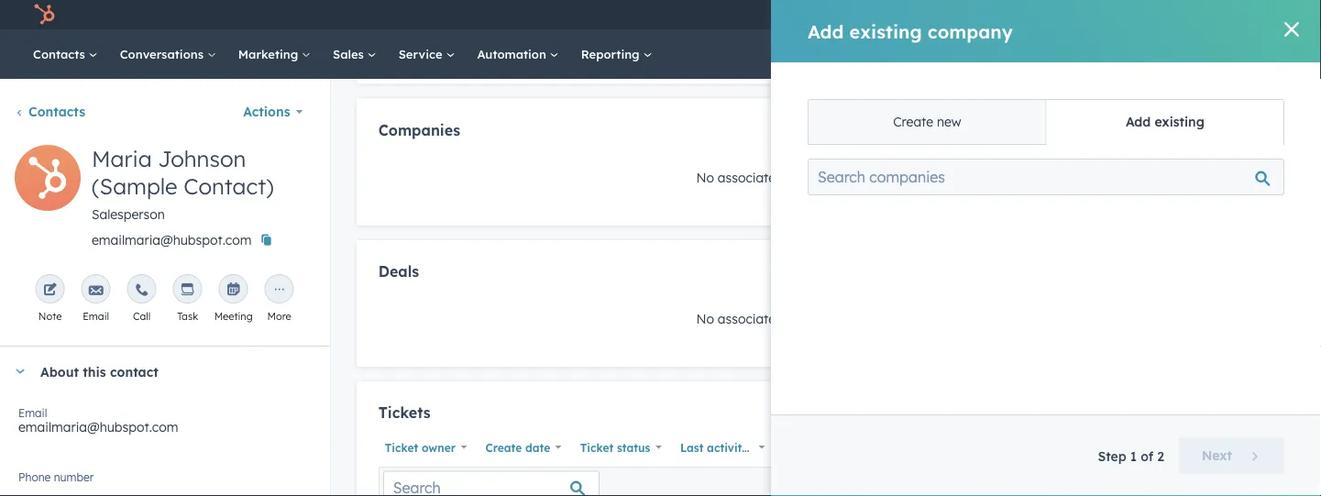 Task type: describe. For each thing, give the bounding box(es) containing it.
objects for deals
[[787, 311, 831, 327]]

0 vertical spatial emailmaria@hubspot.com
[[92, 232, 252, 248]]

notifications image
[[1180, 8, 1197, 25]]

more
[[267, 310, 291, 323]]

edit button
[[15, 145, 81, 217]]

1 vertical spatial contacts link
[[15, 104, 85, 120]]

no for deals
[[696, 311, 714, 327]]

ticket for ticket owner
[[384, 441, 418, 454]]

activity
[[707, 441, 748, 454]]

add for companies
[[1188, 126, 1209, 140]]

settings link
[[1146, 5, 1169, 24]]

sales link
[[322, 29, 388, 79]]

no associated objects of this type exist. for companies
[[696, 170, 938, 186]]

of for deals
[[835, 311, 847, 327]]

search button
[[1274, 39, 1305, 70]]

Search HubSpot search field
[[1064, 39, 1288, 70]]

owner
[[421, 441, 455, 454]]

task image
[[180, 283, 195, 298]]

Phone number text field
[[18, 467, 311, 496]]

marketplaces button
[[1069, 0, 1108, 29]]

funky button
[[1208, 0, 1298, 29]]

2 menu item from the left
[[1110, 0, 1144, 29]]

call image
[[134, 283, 149, 298]]

about this contact
[[40, 363, 158, 379]]

marketing
[[238, 46, 302, 61]]

phone
[[18, 470, 51, 484]]

0 vertical spatial contacts
[[33, 46, 89, 61]]

1 menu item from the left
[[1033, 0, 1067, 29]]

funky town image
[[1219, 6, 1235, 23]]

hubspot link
[[22, 4, 69, 26]]

conversations
[[120, 46, 207, 61]]

meeting
[[214, 310, 253, 323]]

add button for tickets
[[1159, 404, 1221, 428]]

note image
[[43, 283, 57, 298]]

more image
[[272, 283, 287, 298]]

actions
[[243, 104, 290, 120]]

upgrade
[[981, 8, 1031, 23]]

add button for companies
[[1159, 121, 1221, 145]]

about this contact button
[[0, 347, 311, 396]]

deals
[[378, 262, 419, 280]]

of for companies
[[835, 170, 847, 186]]

search image
[[1283, 48, 1296, 61]]

associated for companies
[[717, 170, 783, 186]]

note
[[38, 310, 62, 323]]

actions button
[[231, 94, 315, 130]]

salesperson
[[92, 206, 165, 222]]

hubspot image
[[33, 4, 55, 26]]

maria johnson (sample contact) salesperson
[[92, 145, 274, 222]]



Task type: locate. For each thing, give the bounding box(es) containing it.
ticket inside popup button
[[580, 441, 613, 454]]

conversations link
[[109, 29, 227, 79]]

last activity date button
[[674, 435, 777, 459]]

type
[[876, 170, 903, 186], [876, 311, 903, 327]]

1 horizontal spatial ticket
[[580, 441, 613, 454]]

last activity date
[[680, 441, 777, 454]]

maria
[[92, 145, 152, 172]]

0 vertical spatial no associated objects of this type exist.
[[696, 170, 938, 186]]

status
[[617, 441, 650, 454]]

email down caret "image"
[[18, 406, 47, 420]]

0 horizontal spatial email
[[18, 406, 47, 420]]

add for tickets
[[1188, 409, 1209, 423]]

this for companies
[[850, 170, 872, 186]]

Search search field
[[383, 471, 599, 496]]

2 associated from the top
[[717, 311, 783, 327]]

task
[[177, 310, 198, 323]]

1 vertical spatial add button
[[1159, 404, 1221, 428]]

associated for deals
[[717, 311, 783, 327]]

1 add from the top
[[1188, 126, 1209, 140]]

1 vertical spatial email
[[18, 406, 47, 420]]

contact
[[110, 363, 158, 379]]

marketplaces image
[[1080, 8, 1097, 25]]

email for email
[[83, 310, 109, 323]]

2 date from the left
[[752, 441, 777, 454]]

service link
[[388, 29, 466, 79]]

ticket inside popup button
[[384, 441, 418, 454]]

add button
[[1159, 121, 1221, 145], [1159, 404, 1221, 428]]

no associated objects of this type exist. for deals
[[696, 311, 938, 327]]

this inside 'dropdown button'
[[83, 363, 106, 379]]

this for deals
[[850, 311, 872, 327]]

ticket owner button
[[378, 435, 471, 459]]

email for email emailmaria@hubspot.com
[[18, 406, 47, 420]]

date right create on the bottom left of the page
[[525, 441, 550, 454]]

call
[[133, 310, 151, 323]]

ticket for ticket status
[[580, 441, 613, 454]]

exist.
[[906, 170, 938, 186], [906, 311, 938, 327]]

settings image
[[1149, 8, 1166, 24]]

0 vertical spatial add
[[1188, 126, 1209, 140]]

2 ticket from the left
[[580, 441, 613, 454]]

companies
[[378, 121, 460, 139]]

number
[[54, 470, 94, 484]]

(sample
[[92, 172, 177, 200]]

create
[[485, 441, 522, 454]]

email
[[83, 310, 109, 323], [18, 406, 47, 420]]

0 vertical spatial contacts link
[[22, 29, 109, 79]]

2 objects from the top
[[787, 311, 831, 327]]

meeting image
[[226, 283, 241, 298]]

menu containing funky
[[959, 0, 1299, 29]]

0 vertical spatial add button
[[1159, 121, 1221, 145]]

2 add button from the top
[[1159, 404, 1221, 428]]

0 vertical spatial type
[[876, 170, 903, 186]]

email emailmaria@hubspot.com
[[18, 406, 178, 435]]

2 no associated objects of this type exist. from the top
[[696, 311, 938, 327]]

1 vertical spatial of
[[835, 311, 847, 327]]

ticket left status
[[580, 441, 613, 454]]

1 associated from the top
[[717, 170, 783, 186]]

1 vertical spatial objects
[[787, 311, 831, 327]]

menu
[[959, 0, 1299, 29]]

automation link
[[466, 29, 570, 79]]

exist. for companies
[[906, 170, 938, 186]]

1 no from the top
[[696, 170, 714, 186]]

contacts up edit popup button
[[28, 104, 85, 120]]

0 vertical spatial this
[[850, 170, 872, 186]]

1 add button from the top
[[1159, 121, 1221, 145]]

1 horizontal spatial menu item
[[1110, 0, 1144, 29]]

funky
[[1239, 7, 1270, 22]]

date
[[525, 441, 550, 454], [752, 441, 777, 454]]

no
[[696, 170, 714, 186], [696, 311, 714, 327]]

2 no from the top
[[696, 311, 714, 327]]

emailmaria@hubspot.com up "number"
[[18, 419, 178, 435]]

notifications button
[[1173, 0, 1204, 29]]

2 add from the top
[[1188, 409, 1209, 423]]

ticket status
[[580, 441, 650, 454]]

this
[[850, 170, 872, 186], [850, 311, 872, 327], [83, 363, 106, 379]]

caret image
[[15, 369, 26, 374]]

1 vertical spatial this
[[850, 311, 872, 327]]

phone number
[[18, 470, 94, 484]]

add
[[1188, 126, 1209, 140], [1188, 409, 1209, 423]]

tickets
[[378, 404, 430, 422]]

date inside popup button
[[752, 441, 777, 454]]

date inside popup button
[[525, 441, 550, 454]]

contact)
[[184, 172, 274, 200]]

no associated objects of this type exist.
[[696, 170, 938, 186], [696, 311, 938, 327]]

0 vertical spatial no
[[696, 170, 714, 186]]

1 vertical spatial add
[[1188, 409, 1209, 423]]

menu item left the settings link
[[1110, 0, 1144, 29]]

marketing link
[[227, 29, 322, 79]]

1 vertical spatial exist.
[[906, 311, 938, 327]]

2 vertical spatial this
[[83, 363, 106, 379]]

no for companies
[[696, 170, 714, 186]]

reporting
[[581, 46, 643, 61]]

menu item
[[1033, 0, 1067, 29], [1110, 0, 1144, 29]]

contacts
[[33, 46, 89, 61], [28, 104, 85, 120]]

1 no associated objects of this type exist. from the top
[[696, 170, 938, 186]]

1 vertical spatial no associated objects of this type exist.
[[696, 311, 938, 327]]

contacts down hubspot link
[[33, 46, 89, 61]]

type for deals
[[876, 311, 903, 327]]

type for companies
[[876, 170, 903, 186]]

objects for companies
[[787, 170, 831, 186]]

automation
[[477, 46, 550, 61]]

0 horizontal spatial menu item
[[1033, 0, 1067, 29]]

ticket owner
[[384, 441, 455, 454]]

objects
[[787, 170, 831, 186], [787, 311, 831, 327]]

1 vertical spatial no
[[696, 311, 714, 327]]

0 vertical spatial of
[[835, 170, 847, 186]]

1 objects from the top
[[787, 170, 831, 186]]

email image
[[89, 283, 103, 298]]

contacts link
[[22, 29, 109, 79], [15, 104, 85, 120]]

service
[[399, 46, 446, 61]]

about
[[40, 363, 79, 379]]

0 horizontal spatial ticket
[[384, 441, 418, 454]]

associated
[[717, 170, 783, 186], [717, 311, 783, 327]]

contacts link up edit popup button
[[15, 104, 85, 120]]

of
[[835, 170, 847, 186], [835, 311, 847, 327]]

last
[[680, 441, 703, 454]]

1 vertical spatial contacts
[[28, 104, 85, 120]]

ticket status button
[[573, 435, 666, 459]]

1 date from the left
[[525, 441, 550, 454]]

0 vertical spatial email
[[83, 310, 109, 323]]

create date button
[[479, 435, 566, 459]]

1 vertical spatial associated
[[717, 311, 783, 327]]

1 horizontal spatial email
[[83, 310, 109, 323]]

0 vertical spatial associated
[[717, 170, 783, 186]]

ticket
[[384, 441, 418, 454], [580, 441, 613, 454]]

1 type from the top
[[876, 170, 903, 186]]

1 of from the top
[[835, 170, 847, 186]]

contacts link down hubspot link
[[22, 29, 109, 79]]

ticket down tickets
[[384, 441, 418, 454]]

create date
[[485, 441, 550, 454]]

email down email image
[[83, 310, 109, 323]]

1 vertical spatial type
[[876, 311, 903, 327]]

menu item left marketplaces popup button
[[1033, 0, 1067, 29]]

0 vertical spatial exist.
[[906, 170, 938, 186]]

1 horizontal spatial date
[[752, 441, 777, 454]]

upgrade image
[[961, 8, 978, 24]]

1 exist. from the top
[[906, 170, 938, 186]]

2 of from the top
[[835, 311, 847, 327]]

date right activity
[[752, 441, 777, 454]]

reporting link
[[570, 29, 663, 79]]

email inside email emailmaria@hubspot.com
[[18, 406, 47, 420]]

0 horizontal spatial date
[[525, 441, 550, 454]]

2 exist. from the top
[[906, 311, 938, 327]]

emailmaria@hubspot.com
[[92, 232, 252, 248], [18, 419, 178, 435]]

exist. for deals
[[906, 311, 938, 327]]

sales
[[333, 46, 367, 61]]

2 type from the top
[[876, 311, 903, 327]]

1 vertical spatial emailmaria@hubspot.com
[[18, 419, 178, 435]]

emailmaria@hubspot.com down "salesperson"
[[92, 232, 252, 248]]

0 vertical spatial objects
[[787, 170, 831, 186]]

johnson
[[158, 145, 246, 172]]

1 ticket from the left
[[384, 441, 418, 454]]



Task type: vqa. For each thing, say whether or not it's contained in the screenshot.
activity
yes



